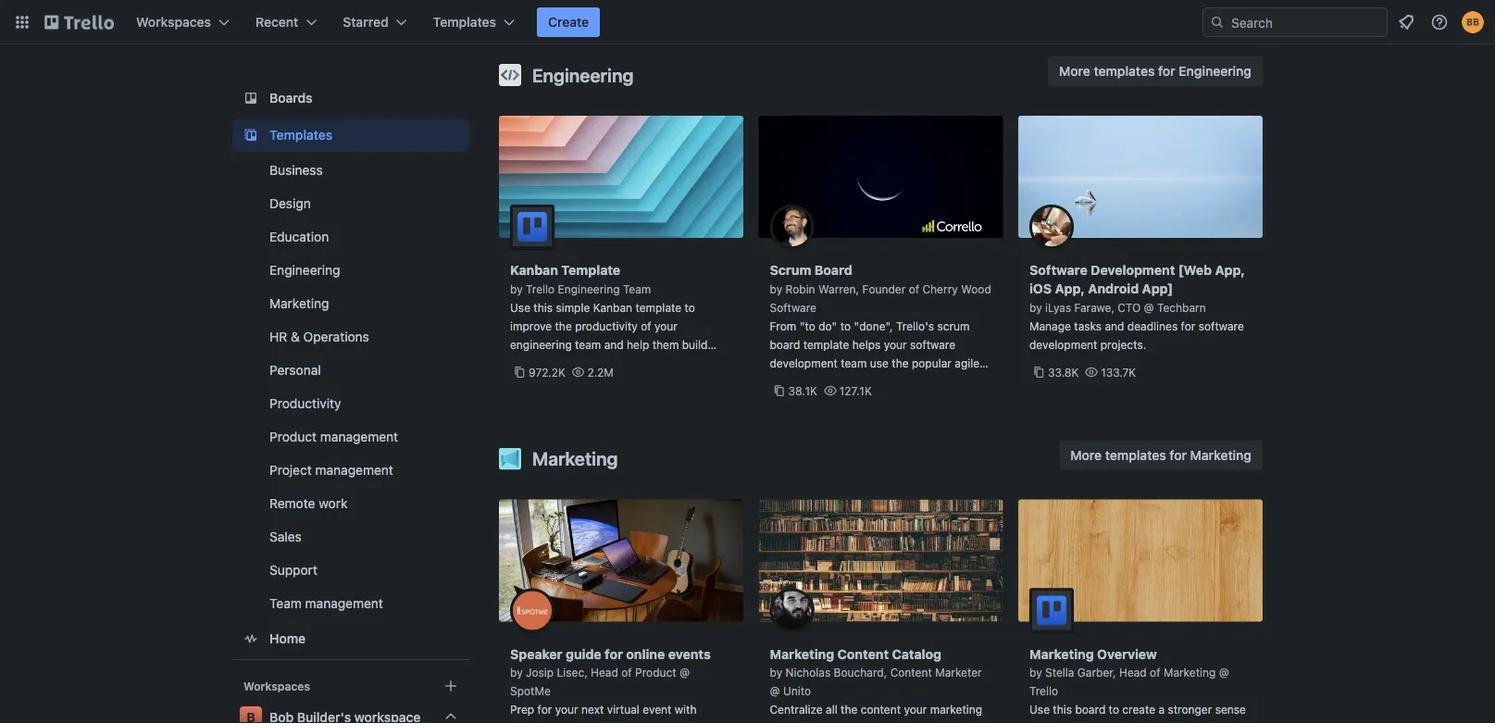 Task type: locate. For each thing, give the bounding box(es) containing it.
1 vertical spatial create
[[805, 722, 838, 723]]

board inside "marketing overview by stella garber, head of marketing @ trello use this board to create a stronger sense of transparency within your marketin"
[[1076, 703, 1106, 716]]

your right content
[[904, 703, 927, 716]]

your up 'use'
[[884, 338, 907, 351]]

1 horizontal spatial workspaces
[[244, 680, 310, 693]]

1 horizontal spatial use
[[1030, 703, 1050, 716]]

board down from
[[770, 338, 800, 351]]

ios
[[1030, 281, 1052, 296]]

of down online
[[622, 666, 632, 679]]

133.7k
[[1101, 366, 1137, 379]]

this up improve
[[534, 301, 553, 314]]

1 vertical spatial more
[[1071, 447, 1102, 463]]

0 vertical spatial work
[[874, 375, 899, 388]]

your down the a
[[1150, 722, 1173, 723]]

more inside button
[[1071, 447, 1102, 463]]

"done",
[[854, 320, 893, 332]]

template
[[636, 301, 682, 314], [804, 338, 850, 351]]

all
[[826, 703, 838, 716]]

centralize
[[770, 703, 823, 716]]

nicholas bouchard, content marketer @ unito image
[[770, 589, 815, 633]]

faster. down help in the left of the page
[[598, 357, 631, 370]]

your
[[655, 320, 678, 332], [884, 338, 907, 351], [555, 703, 578, 716], [904, 703, 927, 716], [1150, 722, 1173, 723]]

business
[[269, 163, 323, 178]]

create down all
[[805, 722, 838, 723]]

2 vertical spatial and
[[841, 722, 861, 723]]

1 vertical spatial faster.
[[902, 375, 935, 388]]

for inside more templates for marketing button
[[1170, 447, 1187, 463]]

use up transparency
[[1030, 703, 1050, 716]]

scrum
[[770, 263, 812, 278]]

0 vertical spatial team
[[575, 338, 601, 351]]

0 vertical spatial board
[[770, 338, 800, 351]]

1 horizontal spatial software
[[1030, 263, 1088, 278]]

@ up sense on the right bottom of page
[[1219, 666, 1230, 679]]

0 horizontal spatial faster.
[[598, 357, 631, 370]]

marketing link
[[232, 289, 470, 319]]

trello down stella
[[1030, 685, 1059, 698]]

of up help in the left of the page
[[641, 320, 652, 332]]

team up products,
[[575, 338, 601, 351]]

and down productivity
[[604, 338, 624, 351]]

1 vertical spatial content
[[891, 666, 932, 679]]

app, right [web
[[1216, 263, 1246, 278]]

team up finish
[[841, 357, 867, 370]]

product up project
[[269, 429, 317, 445]]

1 horizontal spatial kanban
[[593, 301, 633, 314]]

app, up ilyas
[[1055, 281, 1085, 296]]

by inside 'marketing content catalog by nicholas bouchard, content marketer @ unito centralize all the content your marketing teams create and make it easil'
[[770, 666, 783, 679]]

@ down events
[[680, 666, 690, 679]]

create up within
[[1123, 703, 1156, 716]]

0 vertical spatial software
[[1030, 263, 1088, 278]]

1 vertical spatial use
[[1030, 703, 1050, 716]]

2 head from the left
[[1120, 666, 1147, 679]]

development
[[1030, 338, 1098, 351], [770, 357, 838, 370]]

0 vertical spatial kanban
[[510, 263, 558, 278]]

for inside more templates for engineering button
[[1159, 63, 1176, 79]]

by up improve
[[510, 282, 523, 295]]

0 vertical spatial this
[[534, 301, 553, 314]]

0 horizontal spatial workspaces
[[136, 14, 211, 30]]

management for team management
[[305, 596, 383, 611]]

1 horizontal spatial this
[[1053, 703, 1072, 716]]

1 horizontal spatial development
[[1030, 338, 1098, 351]]

1 vertical spatial software
[[770, 301, 817, 314]]

board image
[[240, 87, 262, 109]]

0 horizontal spatial team
[[269, 596, 302, 611]]

the down simple
[[555, 320, 572, 332]]

remote work link
[[232, 489, 470, 519]]

lisec,
[[557, 666, 588, 679]]

wood
[[961, 282, 992, 295]]

faster. inside kanban template by trello engineering team use this simple kanban template to improve the productivity of your engineering team and help them build better products, faster.
[[598, 357, 631, 370]]

0 horizontal spatial this
[[534, 301, 553, 314]]

0 vertical spatial team
[[623, 282, 651, 295]]

template up them
[[636, 301, 682, 314]]

0 vertical spatial create
[[1123, 703, 1156, 716]]

head
[[591, 666, 618, 679], [1120, 666, 1147, 679]]

marketing overview by stella garber, head of marketing @ trello use this board to create a stronger sense of transparency within your marketin
[[1030, 646, 1246, 723]]

marketer
[[936, 666, 982, 679]]

finish
[[842, 375, 871, 388]]

of inside speaker guide for online events by josip lisec, head of product @ spotme prep for your next virtual event with precision!
[[622, 666, 632, 679]]

0 vertical spatial management
[[320, 429, 398, 445]]

1 horizontal spatial create
[[1123, 703, 1156, 716]]

scrum
[[938, 320, 970, 332]]

stella
[[1046, 666, 1075, 679]]

tasks
[[1075, 320, 1102, 332]]

this up transparency
[[1053, 703, 1072, 716]]

0 horizontal spatial head
[[591, 666, 618, 679]]

and inside kanban template by trello engineering team use this simple kanban template to improve the productivity of your engineering team and help them build better products, faster.
[[604, 338, 624, 351]]

trello up improve
[[526, 282, 555, 295]]

1 horizontal spatial content
[[891, 666, 932, 679]]

the
[[555, 320, 572, 332], [892, 357, 909, 370], [841, 703, 858, 716]]

template down do"
[[804, 338, 850, 351]]

templates up business
[[269, 127, 333, 143]]

@ inside 'marketing content catalog by nicholas bouchard, content marketer @ unito centralize all the content your marketing teams create and make it easil'
[[770, 685, 780, 698]]

1 horizontal spatial team
[[623, 282, 651, 295]]

0 vertical spatial use
[[510, 301, 531, 314]]

your left next
[[555, 703, 578, 716]]

engineering
[[1179, 63, 1252, 79], [533, 64, 634, 86], [269, 263, 340, 278], [558, 282, 620, 295]]

more templates for marketing button
[[1060, 440, 1263, 470]]

by left nicholas
[[770, 666, 783, 679]]

1 vertical spatial development
[[770, 357, 838, 370]]

by left stella
[[1030, 666, 1042, 679]]

marketing icon image
[[499, 448, 521, 470]]

software
[[1199, 320, 1244, 332], [910, 338, 956, 351]]

0 notifications image
[[1396, 11, 1418, 33]]

2 vertical spatial management
[[305, 596, 383, 611]]

the right all
[[841, 703, 858, 716]]

hr
[[269, 329, 287, 345]]

by down the ios
[[1030, 301, 1042, 314]]

work
[[874, 375, 899, 388], [319, 496, 348, 511]]

0 horizontal spatial and
[[604, 338, 624, 351]]

remote work
[[269, 496, 348, 511]]

create a workspace image
[[440, 675, 462, 697]]

head down guide
[[591, 666, 618, 679]]

1 horizontal spatial trello
[[1030, 685, 1059, 698]]

0 horizontal spatial development
[[770, 357, 838, 370]]

0 vertical spatial software
[[1199, 320, 1244, 332]]

management down "support" link
[[305, 596, 383, 611]]

marketing inside 'marketing content catalog by nicholas bouchard, content marketer @ unito centralize all the content your marketing teams create and make it easil'
[[770, 646, 835, 662]]

1 vertical spatial template
[[804, 338, 850, 351]]

to
[[685, 301, 695, 314], [841, 320, 851, 332], [829, 375, 839, 388], [1109, 703, 1120, 716]]

content down catalog
[[891, 666, 932, 679]]

trello
[[526, 282, 555, 295], [1030, 685, 1059, 698]]

management down 'product management' link
[[315, 463, 393, 478]]

teams
[[770, 722, 802, 723]]

1 horizontal spatial software
[[1199, 320, 1244, 332]]

work inside scrum board by robin warren, founder of cherry wood software from "to do" to "done", trello's scrum board template helps your software development team use the popular agile framework to finish work faster.
[[874, 375, 899, 388]]

recent button
[[245, 7, 328, 37]]

management
[[320, 429, 398, 445], [315, 463, 393, 478], [305, 596, 383, 611]]

app,
[[1216, 263, 1246, 278], [1055, 281, 1085, 296]]

1 horizontal spatial template
[[804, 338, 850, 351]]

0 horizontal spatial app,
[[1055, 281, 1085, 296]]

1 horizontal spatial and
[[841, 722, 861, 723]]

the right 'use'
[[892, 357, 909, 370]]

engineering down 'template'
[[558, 282, 620, 295]]

engineering inside button
[[1179, 63, 1252, 79]]

team inside kanban template by trello engineering team use this simple kanban template to improve the productivity of your engineering team and help them build better products, faster.
[[575, 338, 601, 351]]

2 vertical spatial the
[[841, 703, 858, 716]]

sales
[[269, 529, 302, 545]]

by
[[510, 282, 523, 295], [770, 282, 783, 295], [1030, 301, 1042, 314], [510, 666, 523, 679], [770, 666, 783, 679], [1030, 666, 1042, 679]]

1 vertical spatial this
[[1053, 703, 1072, 716]]

1 vertical spatial team
[[841, 357, 867, 370]]

and up projects. on the right of the page
[[1105, 320, 1125, 332]]

work down project management in the bottom of the page
[[319, 496, 348, 511]]

more for marketing
[[1071, 447, 1102, 463]]

remote
[[269, 496, 315, 511]]

team inside scrum board by robin warren, founder of cherry wood software from "to do" to "done", trello's scrum board template helps your software development team use the popular agile framework to finish work faster.
[[841, 357, 867, 370]]

simple
[[556, 301, 590, 314]]

1 vertical spatial trello
[[1030, 685, 1059, 698]]

manage
[[1030, 320, 1071, 332]]

development
[[1091, 263, 1176, 278]]

more for engineering
[[1059, 63, 1091, 79]]

team down the support
[[269, 596, 302, 611]]

your inside "marketing overview by stella garber, head of marketing @ trello use this board to create a stronger sense of transparency within your marketin"
[[1150, 722, 1173, 723]]

by inside speaker guide for online events by josip lisec, head of product @ spotme prep for your next virtual event with precision!
[[510, 666, 523, 679]]

software up "popular"
[[910, 338, 956, 351]]

1 horizontal spatial head
[[1120, 666, 1147, 679]]

stronger
[[1168, 703, 1213, 716]]

0 vertical spatial and
[[1105, 320, 1125, 332]]

software up the ios
[[1030, 263, 1088, 278]]

1 horizontal spatial templates
[[433, 14, 496, 30]]

templates right starred dropdown button
[[433, 14, 496, 30]]

2 horizontal spatial the
[[892, 357, 909, 370]]

unito
[[783, 685, 811, 698]]

0 vertical spatial faster.
[[598, 357, 631, 370]]

use up improve
[[510, 301, 531, 314]]

to up build
[[685, 301, 695, 314]]

templates inside dropdown button
[[433, 14, 496, 30]]

kanban
[[510, 263, 558, 278], [593, 301, 633, 314]]

0 vertical spatial template
[[636, 301, 682, 314]]

development down manage
[[1030, 338, 1098, 351]]

1 vertical spatial templates
[[1106, 447, 1167, 463]]

@ up deadlines
[[1144, 301, 1154, 314]]

the inside scrum board by robin warren, founder of cherry wood software from "to do" to "done", trello's scrum board template helps your software development team use the popular agile framework to finish work faster.
[[892, 357, 909, 370]]

to up within
[[1109, 703, 1120, 716]]

faster. inside scrum board by robin warren, founder of cherry wood software from "to do" to "done", trello's scrum board template helps your software development team use the popular agile framework to finish work faster.
[[902, 375, 935, 388]]

1 horizontal spatial team
[[841, 357, 867, 370]]

1 horizontal spatial app,
[[1216, 263, 1246, 278]]

template inside kanban template by trello engineering team use this simple kanban template to improve the productivity of your engineering team and help them build better products, faster.
[[636, 301, 682, 314]]

for inside software development [web app, ios app, android app] by ilyas farawe, cto @ techbarn manage tasks and deadlines for software development projects.
[[1181, 320, 1196, 332]]

1 vertical spatial management
[[315, 463, 393, 478]]

software down robin
[[770, 301, 817, 314]]

1 horizontal spatial the
[[841, 703, 858, 716]]

972.2k
[[529, 366, 566, 379]]

0 vertical spatial templates
[[1094, 63, 1155, 79]]

faster.
[[598, 357, 631, 370], [902, 375, 935, 388]]

1 horizontal spatial product
[[635, 666, 677, 679]]

of left cherry
[[909, 282, 920, 295]]

0 horizontal spatial software
[[770, 301, 817, 314]]

use inside "marketing overview by stella garber, head of marketing @ trello use this board to create a stronger sense of transparency within your marketin"
[[1030, 703, 1050, 716]]

work down 'use'
[[874, 375, 899, 388]]

project
[[269, 463, 312, 478]]

management for product management
[[320, 429, 398, 445]]

kanban up productivity
[[593, 301, 633, 314]]

0 horizontal spatial the
[[555, 320, 572, 332]]

faster. down "popular"
[[902, 375, 935, 388]]

2 horizontal spatial and
[[1105, 320, 1125, 332]]

your inside 'marketing content catalog by nicholas bouchard, content marketer @ unito centralize all the content your marketing teams create and make it easil'
[[904, 703, 927, 716]]

this inside kanban template by trello engineering team use this simple kanban template to improve the productivity of your engineering team and help them build better products, faster.
[[534, 301, 553, 314]]

0 horizontal spatial product
[[269, 429, 317, 445]]

kanban down trello engineering team icon
[[510, 263, 558, 278]]

personal link
[[232, 356, 470, 385]]

0 horizontal spatial create
[[805, 722, 838, 723]]

board up transparency
[[1076, 703, 1106, 716]]

bob builder (bobbuilder40) image
[[1462, 11, 1485, 33]]

0 vertical spatial workspaces
[[136, 14, 211, 30]]

team inside kanban template by trello engineering team use this simple kanban template to improve the productivity of your engineering team and help them build better products, faster.
[[623, 282, 651, 295]]

for for more templates for engineering
[[1159, 63, 1176, 79]]

0 vertical spatial the
[[555, 320, 572, 332]]

android
[[1089, 281, 1139, 296]]

workspaces
[[136, 14, 211, 30], [244, 680, 310, 693]]

head inside speaker guide for online events by josip lisec, head of product @ spotme prep for your next virtual event with precision!
[[591, 666, 618, 679]]

1 vertical spatial workspaces
[[244, 680, 310, 693]]

farawe,
[[1075, 301, 1115, 314]]

techbarn
[[1158, 301, 1206, 314]]

to left finish
[[829, 375, 839, 388]]

content up "bouchard,"
[[838, 646, 889, 662]]

development up framework at the right bottom of the page
[[770, 357, 838, 370]]

engineering down education
[[269, 263, 340, 278]]

1 vertical spatial work
[[319, 496, 348, 511]]

1 vertical spatial software
[[910, 338, 956, 351]]

1 vertical spatial and
[[604, 338, 624, 351]]

software
[[1030, 263, 1088, 278], [770, 301, 817, 314]]

1 vertical spatial templates
[[269, 127, 333, 143]]

them
[[653, 338, 679, 351]]

next
[[582, 703, 604, 716]]

0 horizontal spatial content
[[838, 646, 889, 662]]

management down productivity link
[[320, 429, 398, 445]]

0 vertical spatial more
[[1059, 63, 1091, 79]]

software inside software development [web app, ios app, android app] by ilyas farawe, cto @ techbarn manage tasks and deadlines for software development projects.
[[1030, 263, 1088, 278]]

more inside button
[[1059, 63, 1091, 79]]

software down techbarn
[[1199, 320, 1244, 332]]

virtual
[[607, 703, 640, 716]]

0 horizontal spatial team
[[575, 338, 601, 351]]

it
[[895, 722, 902, 723]]

1 vertical spatial product
[[635, 666, 677, 679]]

trello inside kanban template by trello engineering team use this simple kanban template to improve the productivity of your engineering team and help them build better products, faster.
[[526, 282, 555, 295]]

of inside scrum board by robin warren, founder of cherry wood software from "to do" to "done", trello's scrum board template helps your software development team use the popular agile framework to finish work faster.
[[909, 282, 920, 295]]

0 vertical spatial content
[[838, 646, 889, 662]]

your up them
[[655, 320, 678, 332]]

"to
[[800, 320, 816, 332]]

education
[[269, 229, 329, 244]]

more templates for marketing
[[1071, 447, 1252, 463]]

team management
[[269, 596, 383, 611]]

0 horizontal spatial software
[[910, 338, 956, 351]]

0 vertical spatial app,
[[1216, 263, 1246, 278]]

0 horizontal spatial work
[[319, 496, 348, 511]]

0 vertical spatial templates
[[433, 14, 496, 30]]

templates inside button
[[1106, 447, 1167, 463]]

0 horizontal spatial use
[[510, 301, 531, 314]]

search image
[[1210, 15, 1225, 30]]

1 horizontal spatial board
[[1076, 703, 1106, 716]]

templates inside button
[[1094, 63, 1155, 79]]

product
[[269, 429, 317, 445], [635, 666, 677, 679]]

by up spotme
[[510, 666, 523, 679]]

by down 'scrum'
[[770, 282, 783, 295]]

hr & operations link
[[232, 322, 470, 352]]

of down overview
[[1150, 666, 1161, 679]]

0 horizontal spatial kanban
[[510, 263, 558, 278]]

0 vertical spatial development
[[1030, 338, 1098, 351]]

1 horizontal spatial work
[[874, 375, 899, 388]]

josip
[[526, 666, 554, 679]]

1 horizontal spatial faster.
[[902, 375, 935, 388]]

product down online
[[635, 666, 677, 679]]

marketing
[[269, 296, 329, 311], [1191, 447, 1252, 463], [533, 448, 618, 470], [770, 646, 835, 662], [1030, 646, 1094, 662], [1164, 666, 1216, 679]]

1 head from the left
[[591, 666, 618, 679]]

0 vertical spatial trello
[[526, 282, 555, 295]]

team up productivity
[[623, 282, 651, 295]]

this
[[534, 301, 553, 314], [1053, 703, 1072, 716]]

[web
[[1179, 263, 1212, 278]]

content
[[861, 703, 901, 716]]

engineering down search image
[[1179, 63, 1252, 79]]

development inside scrum board by robin warren, founder of cherry wood software from "to do" to "done", trello's scrum board template helps your software development team use the popular agile framework to finish work faster.
[[770, 357, 838, 370]]

and inside 'marketing content catalog by nicholas bouchard, content marketer @ unito centralize all the content your marketing teams create and make it easil'
[[841, 722, 861, 723]]

1 vertical spatial app,
[[1055, 281, 1085, 296]]

engineering down create button
[[533, 64, 634, 86]]

1 vertical spatial board
[[1076, 703, 1106, 716]]

and left make
[[841, 722, 861, 723]]

@ left unito on the bottom right of page
[[770, 685, 780, 698]]

1 vertical spatial the
[[892, 357, 909, 370]]

0 horizontal spatial template
[[636, 301, 682, 314]]

events
[[668, 646, 711, 662]]

@
[[1144, 301, 1154, 314], [680, 666, 690, 679], [1219, 666, 1230, 679], [770, 685, 780, 698]]

0 horizontal spatial trello
[[526, 282, 555, 295]]

0 horizontal spatial board
[[770, 338, 800, 351]]

head down overview
[[1120, 666, 1147, 679]]



Task type: vqa. For each thing, say whether or not it's contained in the screenshot.


Task type: describe. For each thing, give the bounding box(es) containing it.
software inside scrum board by robin warren, founder of cherry wood software from "to do" to "done", trello's scrum board template helps your software development team use the popular agile framework to finish work faster.
[[910, 338, 956, 351]]

38.1k
[[789, 384, 818, 397]]

your inside scrum board by robin warren, founder of cherry wood software from "to do" to "done", trello's scrum board template helps your software development team use the popular agile framework to finish work faster.
[[884, 338, 907, 351]]

josip lisec, head of product @ spotme image
[[510, 589, 555, 633]]

transparency
[[1044, 722, 1112, 723]]

create
[[548, 14, 589, 30]]

software development [web app, ios app, android app] by ilyas farawe, cto @ techbarn manage tasks and deadlines for software development projects.
[[1030, 263, 1246, 351]]

software inside scrum board by robin warren, founder of cherry wood software from "to do" to "done", trello's scrum board template helps your software development team use the popular agile framework to finish work faster.
[[770, 301, 817, 314]]

catalog
[[892, 646, 942, 662]]

help
[[627, 338, 649, 351]]

the inside kanban template by trello engineering team use this simple kanban template to improve the productivity of your engineering team and help them build better products, faster.
[[555, 320, 572, 332]]

of left transparency
[[1030, 722, 1040, 723]]

software inside software development [web app, ios app, android app] by ilyas farawe, cto @ techbarn manage tasks and deadlines for software development projects.
[[1199, 320, 1244, 332]]

starred
[[343, 14, 389, 30]]

spotme
[[510, 685, 551, 698]]

primary element
[[0, 0, 1496, 44]]

design link
[[232, 189, 470, 219]]

project management link
[[232, 456, 470, 485]]

create inside "marketing overview by stella garber, head of marketing @ trello use this board to create a stronger sense of transparency within your marketin"
[[1123, 703, 1156, 716]]

127.1k
[[840, 384, 872, 397]]

template board image
[[240, 124, 262, 146]]

build
[[682, 338, 708, 351]]

speaker
[[510, 646, 563, 662]]

templates link
[[232, 119, 470, 152]]

do"
[[819, 320, 838, 332]]

of inside kanban template by trello engineering team use this simple kanban template to improve the productivity of your engineering team and help them build better products, faster.
[[641, 320, 652, 332]]

trello's
[[897, 320, 934, 332]]

productivity
[[575, 320, 638, 332]]

template inside scrum board by robin warren, founder of cherry wood software from "to do" to "done", trello's scrum board template helps your software development team use the popular agile framework to finish work faster.
[[804, 338, 850, 351]]

recent
[[256, 14, 298, 30]]

1 vertical spatial team
[[269, 596, 302, 611]]

open information menu image
[[1431, 13, 1449, 31]]

engineering icon image
[[499, 64, 521, 86]]

boards link
[[232, 81, 470, 115]]

founder
[[863, 282, 906, 295]]

design
[[269, 196, 311, 211]]

back to home image
[[44, 7, 114, 37]]

engineering
[[510, 338, 572, 351]]

deadlines
[[1128, 320, 1178, 332]]

agile
[[955, 357, 980, 370]]

templates for marketing
[[1106, 447, 1167, 463]]

framework
[[770, 375, 826, 388]]

head inside "marketing overview by stella garber, head of marketing @ trello use this board to create a stronger sense of transparency within your marketin"
[[1120, 666, 1147, 679]]

make
[[864, 722, 892, 723]]

cherry
[[923, 282, 958, 295]]

starred button
[[332, 7, 418, 37]]

products,
[[545, 357, 595, 370]]

@ inside speaker guide for online events by josip lisec, head of product @ spotme prep for your next virtual event with precision!
[[680, 666, 690, 679]]

33.8k
[[1048, 366, 1079, 379]]

for for more templates for marketing
[[1170, 447, 1187, 463]]

support link
[[232, 556, 470, 585]]

by inside "marketing overview by stella garber, head of marketing @ trello use this board to create a stronger sense of transparency within your marketin"
[[1030, 666, 1042, 679]]

nicholas
[[786, 666, 831, 679]]

popular
[[912, 357, 952, 370]]

hr & operations
[[269, 329, 369, 345]]

&
[[291, 329, 300, 345]]

use
[[870, 357, 889, 370]]

product inside speaker guide for online events by josip lisec, head of product @ spotme prep for your next virtual event with precision!
[[635, 666, 677, 679]]

more templates for engineering
[[1059, 63, 1252, 79]]

use inside kanban template by trello engineering team use this simple kanban template to improve the productivity of your engineering team and help them build better products, faster.
[[510, 301, 531, 314]]

this inside "marketing overview by stella garber, head of marketing @ trello use this board to create a stronger sense of transparency within your marketin"
[[1053, 703, 1072, 716]]

sense
[[1216, 703, 1246, 716]]

engineering inside kanban template by trello engineering team use this simple kanban template to improve the productivity of your engineering team and help them build better products, faster.
[[558, 282, 620, 295]]

marketing inside button
[[1191, 447, 1252, 463]]

projects.
[[1101, 338, 1147, 351]]

project management
[[269, 463, 393, 478]]

robin warren, founder of cherry wood software image
[[770, 205, 815, 249]]

from
[[770, 320, 797, 332]]

engineering link
[[232, 256, 470, 285]]

home link
[[232, 622, 470, 656]]

for for speaker guide for online events by josip lisec, head of product @ spotme prep for your next virtual event with precision!
[[605, 646, 623, 662]]

prep
[[510, 703, 535, 716]]

product management link
[[232, 422, 470, 452]]

trello engineering team image
[[510, 205, 555, 249]]

a
[[1159, 703, 1165, 716]]

board inside scrum board by robin warren, founder of cherry wood software from "to do" to "done", trello's scrum board template helps your software development team use the popular agile framework to finish work faster.
[[770, 338, 800, 351]]

the inside 'marketing content catalog by nicholas bouchard, content marketer @ unito centralize all the content your marketing teams create and make it easil'
[[841, 703, 858, 716]]

0 vertical spatial product
[[269, 429, 317, 445]]

your inside kanban template by trello engineering team use this simple kanban template to improve the productivity of your engineering team and help them build better products, faster.
[[655, 320, 678, 332]]

by inside scrum board by robin warren, founder of cherry wood software from "to do" to "done", trello's scrum board template helps your software development team use the popular agile framework to finish work faster.
[[770, 282, 783, 295]]

home image
[[240, 628, 262, 650]]

ilyas
[[1046, 301, 1072, 314]]

sales link
[[232, 522, 470, 552]]

by inside software development [web app, ios app, android app] by ilyas farawe, cto @ techbarn manage tasks and deadlines for software development projects.
[[1030, 301, 1042, 314]]

with
[[675, 703, 697, 716]]

scrum board by robin warren, founder of cherry wood software from "to do" to "done", trello's scrum board template helps your software development team use the popular agile framework to finish work faster.
[[770, 263, 992, 388]]

stella garber, head of marketing @ trello image
[[1030, 589, 1074, 633]]

templates for engineering
[[1094, 63, 1155, 79]]

helps
[[853, 338, 881, 351]]

by inside kanban template by trello engineering team use this simple kanban template to improve the productivity of your engineering team and help them build better products, faster.
[[510, 282, 523, 295]]

Search field
[[1225, 8, 1387, 36]]

team management link
[[232, 589, 470, 619]]

create inside 'marketing content catalog by nicholas bouchard, content marketer @ unito centralize all the content your marketing teams create and make it easil'
[[805, 722, 838, 723]]

@ inside "marketing overview by stella garber, head of marketing @ trello use this board to create a stronger sense of transparency within your marketin"
[[1219, 666, 1230, 679]]

0 horizontal spatial templates
[[269, 127, 333, 143]]

workspaces inside dropdown button
[[136, 14, 211, 30]]

workspaces button
[[125, 7, 241, 37]]

and inside software development [web app, ios app, android app] by ilyas farawe, cto @ techbarn manage tasks and deadlines for software development projects.
[[1105, 320, 1125, 332]]

speaker guide for online events by josip lisec, head of product @ spotme prep for your next virtual event with precision!
[[510, 646, 711, 723]]

1 vertical spatial kanban
[[593, 301, 633, 314]]

within
[[1115, 722, 1147, 723]]

kanban template by trello engineering team use this simple kanban template to improve the productivity of your engineering team and help them build better products, faster.
[[510, 263, 708, 370]]

productivity link
[[232, 389, 470, 419]]

@ inside software development [web app, ios app, android app] by ilyas farawe, cto @ techbarn manage tasks and deadlines for software development projects.
[[1144, 301, 1154, 314]]

your inside speaker guide for online events by josip lisec, head of product @ spotme prep for your next virtual event with precision!
[[555, 703, 578, 716]]

to inside kanban template by trello engineering team use this simple kanban template to improve the productivity of your engineering team and help them build better products, faster.
[[685, 301, 695, 314]]

templates button
[[422, 7, 526, 37]]

robin
[[786, 282, 816, 295]]

home
[[269, 631, 306, 646]]

ilyas farawe, cto @ techbarn image
[[1030, 205, 1074, 249]]

garber,
[[1078, 666, 1117, 679]]

board
[[815, 263, 853, 278]]

marketing
[[930, 703, 983, 716]]

trello inside "marketing overview by stella garber, head of marketing @ trello use this board to create a stronger sense of transparency within your marketin"
[[1030, 685, 1059, 698]]

management for project management
[[315, 463, 393, 478]]

overview
[[1098, 646, 1157, 662]]

template
[[562, 263, 621, 278]]

to right do"
[[841, 320, 851, 332]]

to inside "marketing overview by stella garber, head of marketing @ trello use this board to create a stronger sense of transparency within your marketin"
[[1109, 703, 1120, 716]]

create button
[[537, 7, 600, 37]]

warren,
[[819, 282, 860, 295]]

app]
[[1143, 281, 1174, 296]]

improve
[[510, 320, 552, 332]]

online
[[626, 646, 665, 662]]

productivity
[[269, 396, 341, 411]]

bouchard,
[[834, 666, 887, 679]]

operations
[[303, 329, 369, 345]]

development inside software development [web app, ios app, android app] by ilyas farawe, cto @ techbarn manage tasks and deadlines for software development projects.
[[1030, 338, 1098, 351]]



